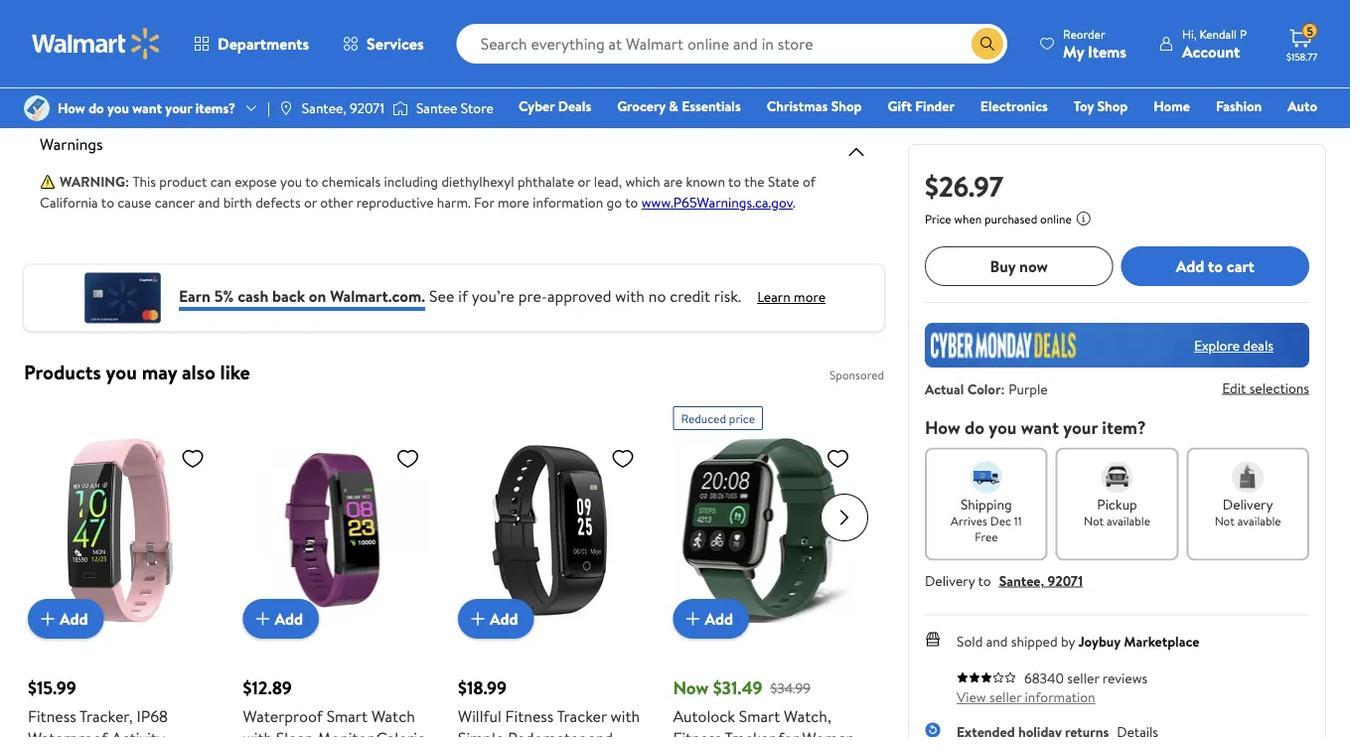 Task type: vqa. For each thing, say whether or not it's contained in the screenshot.
as
no



Task type: locate. For each thing, give the bounding box(es) containing it.
0 vertical spatial 92071
[[350, 98, 385, 118]]

delivery down intent image for delivery
[[1223, 495, 1274, 514]]

waterproof inside $12.89 waterproof smart watch with sleep monitor,calori
[[243, 706, 323, 728]]

product group containing $12.89
[[243, 399, 430, 738]]

add to favorites list, autolock smart watch, fitness tracker for women, 1.4" tft lcd screen smartwatch with heart rate and sleep monitor, ip67 waterproof activity tracker with pedometer, fitness watch for android and ios image
[[827, 446, 850, 471]]

how up the warnings
[[58, 98, 85, 118]]

1 5 from the left
[[737, 22, 744, 39]]

add to cart image up the now
[[681, 607, 705, 631]]

you down :
[[989, 415, 1017, 440]]

fitness down $15.99
[[28, 706, 76, 728]]

smart
[[327, 706, 368, 728], [739, 706, 781, 728]]

not inside 'delivery not available'
[[1215, 513, 1235, 530]]

santee, right |
[[302, 98, 347, 118]]

with inside $18.99 willful fitness tracker with simple pedometer an
[[611, 706, 640, 728]]

to
[[305, 172, 318, 191], [729, 172, 742, 191], [101, 193, 114, 212], [625, 193, 639, 212], [1209, 255, 1224, 277], [979, 571, 992, 590]]

add button
[[28, 599, 104, 639], [243, 599, 319, 639], [458, 599, 534, 639], [673, 599, 750, 639]]

add to cart
[[1177, 255, 1255, 277]]

edit selections button
[[1223, 378, 1310, 397]]

store
[[461, 98, 494, 118]]

0 horizontal spatial do
[[89, 98, 104, 118]]

want
[[132, 98, 162, 118], [1022, 415, 1060, 440]]

information inside this product can expose you to chemicals including diethylhexyl phthalate or lead, which are known to the state of california to cause cancer and birth defects or other reproductive harm. for more information go to
[[533, 193, 604, 212]]

92071 up the by
[[1048, 571, 1084, 590]]

1 horizontal spatial how
[[925, 415, 961, 440]]

information down phthalate
[[533, 193, 604, 212]]

2.9628 stars out of 5, based on 68340 seller reviews element
[[957, 671, 1017, 683]]

want for item?
[[1022, 415, 1060, 440]]

1 vertical spatial santee,
[[1000, 571, 1045, 590]]

christmas
[[767, 96, 828, 116]]

1 vertical spatial do
[[965, 415, 985, 440]]

0 horizontal spatial or
[[304, 193, 317, 212]]

0 horizontal spatial tracker
[[557, 706, 607, 728]]

fitness right willful
[[506, 706, 554, 728]]

more right learn
[[794, 287, 826, 307]]

0 vertical spatial santee,
[[302, 98, 347, 118]]

0 horizontal spatial 5
[[737, 22, 744, 39]]

0 vertical spatial information
[[533, 193, 604, 212]]

1 available from the left
[[1107, 513, 1151, 530]]

1 horizontal spatial not
[[1215, 513, 1235, 530]]

explore deals
[[1195, 336, 1274, 355]]

waterproof down $15.99
[[28, 728, 108, 738]]

add left cart
[[1177, 255, 1205, 277]]

68340
[[1025, 668, 1065, 688]]

1 horizontal spatial  image
[[278, 100, 294, 116]]

&
[[669, 96, 679, 116]]

watch,
[[784, 706, 832, 728]]

to down free
[[979, 571, 992, 590]]

0 horizontal spatial want
[[132, 98, 162, 118]]

shop
[[832, 96, 862, 116], [1098, 96, 1128, 116]]

seller down 2.9628 stars out of 5, based on 68340 seller reviews element
[[990, 688, 1022, 707]]

free
[[975, 529, 998, 546]]

willful fitness tracker with simple pedometer and sleep monitor watch for men and women, ip68 waterproof, black image
[[458, 438, 643, 623]]

1 add button from the left
[[28, 599, 104, 639]]

or
[[578, 172, 591, 191], [304, 193, 317, 212]]

available inside 'delivery not available'
[[1238, 513, 1282, 530]]

1 vertical spatial delivery
[[925, 571, 975, 590]]

0 vertical spatial delivery
[[1223, 495, 1274, 514]]

and down can
[[198, 193, 220, 212]]

1 add to cart image from the left
[[251, 607, 275, 631]]

1 vertical spatial how
[[925, 415, 961, 440]]

seller down the sold and shipped by joybuy marketplace
[[1068, 668, 1100, 688]]

learn
[[758, 287, 791, 307]]

pedometer
[[508, 728, 585, 738]]

1 horizontal spatial fitness
[[506, 706, 554, 728]]

the
[[745, 172, 765, 191]]

not down intent image for delivery
[[1215, 513, 1235, 530]]

delivery to santee, 92071
[[925, 571, 1084, 590]]

warning image
[[40, 174, 56, 190]]

product group containing 5
[[673, 0, 845, 100]]

waterproof
[[243, 706, 323, 728], [28, 728, 108, 738]]

1 horizontal spatial more
[[794, 287, 826, 307]]

add to cart image for willful fitness tracker with simple pedometer an
[[466, 607, 490, 631]]

1 vertical spatial your
[[1064, 415, 1098, 440]]

92071 down services popup button
[[350, 98, 385, 118]]

add to cart image up $12.89
[[251, 607, 275, 631]]

information down the by
[[1025, 688, 1096, 707]]

1 vertical spatial want
[[1022, 415, 1060, 440]]

autolock
[[673, 706, 736, 728]]

selections
[[1250, 378, 1310, 397]]

1 shop from the left
[[832, 96, 862, 116]]

debit
[[1199, 124, 1233, 144]]

not for delivery
[[1215, 513, 1235, 530]]

your
[[165, 98, 192, 118], [1064, 415, 1098, 440]]

1 horizontal spatial and
[[987, 632, 1008, 652]]

 image
[[24, 95, 50, 121], [278, 100, 294, 116]]

2 shop from the left
[[1098, 96, 1128, 116]]

2 add to cart image from the left
[[681, 607, 705, 631]]

and right sold
[[987, 632, 1008, 652]]

add for $15.99
[[60, 608, 88, 630]]

add to cart image for $15.99
[[36, 607, 60, 631]]

can
[[210, 172, 231, 191]]

reproductive
[[357, 193, 434, 212]]

add button up $12.89
[[243, 599, 319, 639]]

not inside pickup not available
[[1084, 513, 1104, 530]]

your left items?
[[165, 98, 192, 118]]

delivery for not
[[1223, 495, 1274, 514]]

fitness down the now
[[673, 728, 722, 738]]

add button up the now
[[673, 599, 750, 639]]

1 horizontal spatial tracker
[[725, 728, 775, 738]]

to left the
[[729, 172, 742, 191]]

or left lead,
[[578, 172, 591, 191]]

1 horizontal spatial santee,
[[1000, 571, 1045, 590]]

2 smart from the left
[[739, 706, 781, 728]]

0 horizontal spatial available
[[1107, 513, 1151, 530]]

0 horizontal spatial delivery
[[925, 571, 975, 590]]

delivery for to
[[925, 571, 975, 590]]

christmas shop link
[[758, 95, 871, 117]]

 image up the warnings
[[24, 95, 50, 121]]

3 add button from the left
[[458, 599, 534, 639]]

www.p65warnings.ca.gov
[[642, 193, 793, 212]]

waterproof inside $15.99 fitness tracker, ip68 waterproof activit
[[28, 728, 108, 738]]

0 horizontal spatial how
[[58, 98, 85, 118]]

not for pickup
[[1084, 513, 1104, 530]]

to right go
[[625, 193, 639, 212]]

0 vertical spatial more
[[498, 193, 530, 212]]

5 up shipping
[[737, 22, 744, 39]]

intent image for pickup image
[[1102, 462, 1134, 494]]

price
[[925, 211, 952, 228]]

intent image for shipping image
[[971, 462, 1003, 494]]

add up $31.49
[[705, 608, 734, 630]]

add button up $18.99
[[458, 599, 534, 639]]

seller
[[1068, 668, 1100, 688], [990, 688, 1022, 707]]

1 horizontal spatial want
[[1022, 415, 1060, 440]]

 image
[[393, 98, 408, 118]]

0 vertical spatial your
[[165, 98, 192, 118]]

do down color
[[965, 415, 985, 440]]

1 not from the left
[[1084, 513, 1104, 530]]

intent image for delivery image
[[1233, 462, 1265, 494]]

pickup not available
[[1084, 495, 1151, 530]]

how down actual
[[925, 415, 961, 440]]

want down purple
[[1022, 415, 1060, 440]]

1 horizontal spatial 5
[[1308, 23, 1314, 39]]

add up $15.99
[[60, 608, 88, 630]]

delivery down free
[[925, 571, 975, 590]]

not down intent image for pickup
[[1084, 513, 1104, 530]]

more right for
[[498, 193, 530, 212]]

0 horizontal spatial add to cart image
[[251, 607, 275, 631]]

may
[[142, 358, 177, 386]]

68340 seller reviews
[[1025, 668, 1148, 688]]

add to cart image for autolock smart watch, fitness tracker for women, 1.4" tft lcd screen smartwatch with heart rate and sleep monitor, ip67 waterproof activity tracker with pedometer, fitness watch for android and ios image
[[681, 607, 705, 631]]

capitalone image
[[82, 273, 163, 324]]

you
[[107, 98, 129, 118], [280, 172, 302, 191], [106, 358, 137, 386], [989, 415, 1017, 440]]

other
[[320, 193, 353, 212]]

1 horizontal spatial shop
[[1098, 96, 1128, 116]]

2 add to cart image from the left
[[466, 607, 490, 631]]

1 smart from the left
[[327, 706, 368, 728]]

shop up 'warnings' image
[[832, 96, 862, 116]]

add to favorites list, waterproof smart watch with sleep monitor,calorie counter,pedometer image
[[396, 446, 420, 471]]

smart down $31.49
[[739, 706, 781, 728]]

smart left watch
[[327, 706, 368, 728]]

1 vertical spatial 92071
[[1048, 571, 1084, 590]]

1 horizontal spatial or
[[578, 172, 591, 191]]

 image right |
[[278, 100, 294, 116]]

1 horizontal spatial add to cart image
[[466, 607, 490, 631]]

available down intent image for pickup
[[1107, 513, 1151, 530]]

cart
[[1227, 255, 1255, 277]]

 image for santee, 92071
[[278, 100, 294, 116]]

for
[[778, 728, 799, 738]]

1 horizontal spatial do
[[965, 415, 985, 440]]

0 horizontal spatial smart
[[327, 706, 368, 728]]

more inside this product can expose you to chemicals including diethylhexyl phthalate or lead, which are known to the state of california to cause cancer and birth defects or other reproductive harm. for more information go to
[[498, 193, 530, 212]]

fitness inside now $31.49 $34.99 autolock smart watch, fitness tracker for women
[[673, 728, 722, 738]]

products you may also like
[[24, 358, 250, 386]]

1 vertical spatial information
[[1025, 688, 1096, 707]]

waterproof down $12.89
[[243, 706, 323, 728]]

0 vertical spatial and
[[198, 193, 220, 212]]

1 horizontal spatial waterproof
[[243, 706, 323, 728]]

2 horizontal spatial fitness
[[673, 728, 722, 738]]

1 vertical spatial or
[[304, 193, 317, 212]]

departments button
[[177, 20, 326, 68]]

information
[[533, 193, 604, 212], [1025, 688, 1096, 707]]

fitness
[[28, 706, 76, 728], [506, 706, 554, 728], [673, 728, 722, 738]]

0 horizontal spatial shop
[[832, 96, 862, 116]]

5 up $158.77
[[1308, 23, 1314, 39]]

0 vertical spatial how
[[58, 98, 85, 118]]

add up $12.89
[[275, 608, 303, 630]]

0 horizontal spatial and
[[198, 193, 220, 212]]

tracker inside now $31.49 $34.99 autolock smart watch, fitness tracker for women
[[725, 728, 775, 738]]

earn
[[179, 285, 211, 307]]

how
[[58, 98, 85, 118], [925, 415, 961, 440]]

arrives
[[951, 513, 988, 530]]

add button up $15.99
[[28, 599, 104, 639]]

product group containing $15.99
[[28, 399, 215, 738]]

0 horizontal spatial  image
[[24, 95, 50, 121]]

like
[[220, 358, 250, 386]]

santee, down 11
[[1000, 571, 1045, 590]]

to left cart
[[1209, 255, 1224, 277]]

1 horizontal spatial available
[[1238, 513, 1282, 530]]

with inside $12.89 waterproof smart watch with sleep monitor,calori
[[243, 728, 272, 738]]

add to cart image
[[251, 607, 275, 631], [681, 607, 705, 631]]

santee store
[[416, 98, 494, 118]]

$12.89 waterproof smart watch with sleep monitor,calori
[[243, 676, 426, 738]]

with left sleep
[[243, 728, 272, 738]]

approved
[[548, 285, 612, 307]]

available down intent image for delivery
[[1238, 513, 1282, 530]]

1 horizontal spatial delivery
[[1223, 495, 1274, 514]]

shipping
[[961, 495, 1013, 514]]

how do you want your item?
[[925, 415, 1147, 440]]

want left items?
[[132, 98, 162, 118]]

2 add button from the left
[[243, 599, 319, 639]]

0 vertical spatial do
[[89, 98, 104, 118]]

0 horizontal spatial not
[[1084, 513, 1104, 530]]

available inside pickup not available
[[1107, 513, 1151, 530]]

0 horizontal spatial add to cart image
[[36, 607, 60, 631]]

0 horizontal spatial information
[[533, 193, 604, 212]]

warnings image
[[845, 140, 869, 164]]

add to cart image up $18.99
[[466, 607, 490, 631]]

this product can expose you to chemicals including diethylhexyl phthalate or lead, which are known to the state of california to cause cancer and birth defects or other reproductive harm. for more information go to
[[40, 172, 816, 212]]

tracker inside $18.99 willful fitness tracker with simple pedometer an
[[557, 706, 607, 728]]

product group
[[243, 0, 414, 100], [673, 0, 845, 100], [28, 399, 215, 738], [243, 399, 430, 738], [458, 399, 646, 738], [673, 399, 861, 738]]

0 vertical spatial or
[[578, 172, 591, 191]]

you up defects
[[280, 172, 302, 191]]

grocery & essentials
[[617, 96, 741, 116]]

0 horizontal spatial fitness
[[28, 706, 76, 728]]

0 horizontal spatial more
[[498, 193, 530, 212]]

diethylhexyl
[[442, 172, 514, 191]]

2 available from the left
[[1238, 513, 1282, 530]]

delivery inside 'delivery not available'
[[1223, 495, 1274, 514]]

view
[[957, 688, 987, 707]]

ip68
[[137, 706, 168, 728]]

add to cart image up $15.99
[[36, 607, 60, 631]]

5
[[737, 22, 744, 39], [1308, 23, 1314, 39]]

are
[[664, 172, 683, 191]]

warning:
[[60, 172, 133, 191]]

add to cart image
[[36, 607, 60, 631], [466, 607, 490, 631]]

0 horizontal spatial your
[[165, 98, 192, 118]]

reorder
[[1064, 25, 1106, 42]]

your left the item?
[[1064, 415, 1098, 440]]

earn 5% cash back on walmart.com. see if you're pre-approved with no credit risk.
[[179, 285, 742, 307]]

1 vertical spatial more
[[794, 287, 826, 307]]

home link
[[1145, 95, 1200, 117]]

edit
[[1223, 378, 1247, 397]]

deals
[[558, 96, 592, 116]]

account
[[1183, 40, 1241, 62]]

add inside the add to cart button
[[1177, 255, 1205, 277]]

add
[[1177, 255, 1205, 277], [60, 608, 88, 630], [275, 608, 303, 630], [490, 608, 518, 630], [705, 608, 734, 630]]

1 horizontal spatial add to cart image
[[681, 607, 705, 631]]

shop up registry link on the top of the page
[[1098, 96, 1128, 116]]

1 horizontal spatial your
[[1064, 415, 1098, 440]]

0 horizontal spatial waterproof
[[28, 728, 108, 738]]

and
[[198, 193, 220, 212], [987, 632, 1008, 652]]

do up the warnings
[[89, 98, 104, 118]]

add button for willful fitness tracker with simple pedometer an
[[458, 599, 534, 639]]

birth
[[223, 193, 252, 212]]

2 not from the left
[[1215, 513, 1235, 530]]

0 vertical spatial want
[[132, 98, 162, 118]]

add for willful fitness tracker with simple pedometer an
[[490, 608, 518, 630]]

2 5 from the left
[[1308, 23, 1314, 39]]

gift
[[888, 96, 912, 116]]

back
[[272, 285, 305, 307]]

92071
[[350, 98, 385, 118], [1048, 571, 1084, 590]]

santee, 92071
[[302, 98, 385, 118]]

11
[[1015, 513, 1022, 530]]

1 horizontal spatial seller
[[1068, 668, 1100, 688]]

to inside button
[[1209, 255, 1224, 277]]

item?
[[1103, 415, 1147, 440]]

add button for waterproof smart watch with sleep monitor,calori
[[243, 599, 319, 639]]

of
[[803, 172, 816, 191]]

add for waterproof smart watch with sleep monitor,calori
[[275, 608, 303, 630]]

0 horizontal spatial santee,
[[302, 98, 347, 118]]

or left other on the left of the page
[[304, 193, 317, 212]]

1 horizontal spatial smart
[[739, 706, 781, 728]]

with for $18.99
[[611, 706, 640, 728]]

you down walmart image in the left of the page
[[107, 98, 129, 118]]

0 horizontal spatial seller
[[990, 688, 1022, 707]]

1 add to cart image from the left
[[36, 607, 60, 631]]

add up $18.99
[[490, 608, 518, 630]]

with left autolock
[[611, 706, 640, 728]]

buy now button
[[925, 247, 1114, 286]]

shop for toy shop
[[1098, 96, 1128, 116]]



Task type: describe. For each thing, give the bounding box(es) containing it.
sold
[[957, 632, 983, 652]]

more inside "element"
[[794, 287, 826, 307]]

gift finder
[[888, 96, 955, 116]]

cyber deals
[[519, 96, 592, 116]]

$26.97
[[925, 166, 1004, 205]]

harm.
[[437, 193, 471, 212]]

autolock smart watch, fitness tracker for women, 1.4" tft lcd screen smartwatch with heart rate and sleep monitor, ip67 waterproof activity tracker with pedometer, fitness watch for android and ios image
[[673, 438, 858, 623]]

product group containing $18.99
[[458, 399, 646, 738]]

toy
[[1074, 96, 1094, 116]]

fashion
[[1217, 96, 1263, 116]]

services button
[[326, 20, 441, 68]]

toy shop link
[[1065, 95, 1137, 117]]

legal information image
[[1076, 211, 1092, 227]]

you inside this product can expose you to chemicals including diethylhexyl phthalate or lead, which are known to the state of california to cause cancer and birth defects or other reproductive harm. for more information go to
[[280, 172, 302, 191]]

Walmart Site-Wide search field
[[457, 24, 1008, 64]]

one
[[1166, 124, 1196, 144]]

buy
[[991, 255, 1016, 277]]

reduced price
[[681, 410, 755, 427]]

no
[[649, 285, 666, 307]]

toy shop
[[1074, 96, 1128, 116]]

to left 'chemicals'
[[305, 172, 318, 191]]

california
[[40, 193, 98, 212]]

buy now
[[991, 255, 1049, 277]]

sponsored
[[830, 366, 885, 383]]

deals
[[1244, 336, 1274, 355]]

walmart.com.
[[330, 285, 425, 307]]

state
[[768, 172, 800, 191]]

Search search field
[[457, 24, 1008, 64]]

marketplace
[[1125, 632, 1200, 652]]

with for $12.89
[[243, 728, 272, 738]]

purchased
[[985, 211, 1038, 228]]

and inside this product can expose you to chemicals including diethylhexyl phthalate or lead, which are known to the state of california to cause cancer and birth defects or other reproductive harm. for more information go to
[[198, 193, 220, 212]]

defects
[[256, 193, 301, 212]]

when
[[955, 211, 982, 228]]

gift finder link
[[879, 95, 964, 117]]

fitness inside $18.99 willful fitness tracker with simple pedometer an
[[506, 706, 554, 728]]

reviews
[[1103, 668, 1148, 688]]

my
[[1064, 40, 1085, 62]]

explore deals link
[[1187, 328, 1282, 363]]

search icon image
[[980, 36, 996, 52]]

add to cart button
[[1122, 247, 1310, 286]]

cash
[[238, 285, 269, 307]]

color
[[968, 380, 1001, 399]]

available for pickup
[[1107, 513, 1151, 530]]

pre-
[[519, 285, 548, 307]]

now
[[1020, 255, 1049, 277]]

lead,
[[594, 172, 622, 191]]

price when purchased online
[[925, 211, 1072, 228]]

you left "may"
[[106, 358, 137, 386]]

your for items?
[[165, 98, 192, 118]]

known
[[686, 172, 726, 191]]

shipping
[[714, 55, 757, 72]]

do for how do you want your item?
[[965, 415, 985, 440]]

want for items?
[[132, 98, 162, 118]]

1 horizontal spatial information
[[1025, 688, 1096, 707]]

add to cart image for waterproof smart watch with sleep monitor,calorie counter,pedometer image
[[251, 607, 275, 631]]

cyber monday deals image
[[925, 323, 1310, 368]]

1 horizontal spatial 92071
[[1048, 571, 1084, 590]]

3+
[[677, 55, 691, 72]]

 image for how do you want your items?
[[24, 95, 50, 121]]

|
[[267, 98, 270, 118]]

$15.99 fitness tracker, ip68 waterproof activit
[[28, 676, 208, 738]]

your for item?
[[1064, 415, 1098, 440]]

to down warning:
[[101, 193, 114, 212]]

hi,
[[1183, 25, 1197, 42]]

smart inside $12.89 waterproof smart watch with sleep monitor,calori
[[327, 706, 368, 728]]

$31.49
[[713, 676, 763, 701]]

1 vertical spatial and
[[987, 632, 1008, 652]]

essentials
[[682, 96, 741, 116]]

next slide for products you may also like list image
[[821, 494, 869, 542]]

finder
[[916, 96, 955, 116]]

see
[[429, 285, 455, 307]]

walmart+ link
[[1250, 123, 1327, 145]]

reduced
[[681, 410, 727, 427]]

risk.
[[715, 285, 742, 307]]

do for how do you want your items?
[[89, 98, 104, 118]]

p
[[1240, 25, 1247, 42]]

warnings
[[40, 133, 103, 155]]

santee
[[416, 98, 458, 118]]

$15.99
[[28, 676, 76, 701]]

add button for $15.99
[[28, 599, 104, 639]]

if
[[458, 285, 468, 307]]

by
[[1062, 632, 1076, 652]]

actual
[[925, 380, 964, 399]]

capital one  earn 5% cash back on walmart.com. see if you're pre-approved with no credit risk. learn more element
[[758, 287, 826, 308]]

cause
[[118, 193, 151, 212]]

registry link
[[1080, 123, 1149, 145]]

items
[[1089, 40, 1127, 62]]

view seller information link
[[957, 688, 1096, 707]]

shipping arrives dec 11 free
[[951, 495, 1022, 546]]

delivery not available
[[1215, 495, 1282, 530]]

kendall
[[1200, 25, 1238, 42]]

fitness inside $15.99 fitness tracker, ip68 waterproof activit
[[28, 706, 76, 728]]

cancer
[[155, 193, 195, 212]]

how for how do you want your item?
[[925, 415, 961, 440]]

$18.99
[[458, 676, 507, 701]]

.
[[793, 193, 796, 212]]

chemicals
[[322, 172, 381, 191]]

add to favorites list, fitness tracker, ip68 waterproof activity tracker with blood pressure heart rate sleep health monitor image
[[181, 446, 205, 471]]

seller for view
[[990, 688, 1022, 707]]

for
[[474, 193, 495, 212]]

online
[[1041, 211, 1072, 228]]

santee, 92071 button
[[1000, 571, 1084, 590]]

$34.99
[[771, 679, 811, 698]]

phthalate
[[518, 172, 575, 191]]

walmart image
[[32, 28, 161, 60]]

which
[[626, 172, 661, 191]]

4 add button from the left
[[673, 599, 750, 639]]

how for how do you want your items?
[[58, 98, 85, 118]]

expose
[[235, 172, 277, 191]]

christmas shop
[[767, 96, 862, 116]]

purple
[[1009, 380, 1048, 399]]

reorder my items
[[1064, 25, 1127, 62]]

waterproof smart watch with sleep monitor,calorie counter,pedometer image
[[243, 438, 428, 623]]

product group containing now $31.49
[[673, 399, 861, 738]]

:
[[1001, 380, 1005, 399]]

walmart+
[[1259, 124, 1318, 144]]

with left no
[[616, 285, 645, 307]]

0 horizontal spatial 92071
[[350, 98, 385, 118]]

smart inside now $31.49 $34.99 autolock smart watch, fitness tracker for women
[[739, 706, 781, 728]]

available for delivery
[[1238, 513, 1282, 530]]

pickup
[[1098, 495, 1138, 514]]

add to favorites list, willful fitness tracker with simple pedometer and sleep monitor watch for men and women, ip68 waterproof, black image
[[611, 446, 635, 471]]

fitness tracker, ip68 waterproof activity tracker with blood pressure heart rate sleep health monitor image
[[28, 438, 213, 623]]

seller for 68340
[[1068, 668, 1100, 688]]

electronics link
[[972, 95, 1057, 117]]

grocery & essentials link
[[609, 95, 750, 117]]

shop for christmas shop
[[832, 96, 862, 116]]



